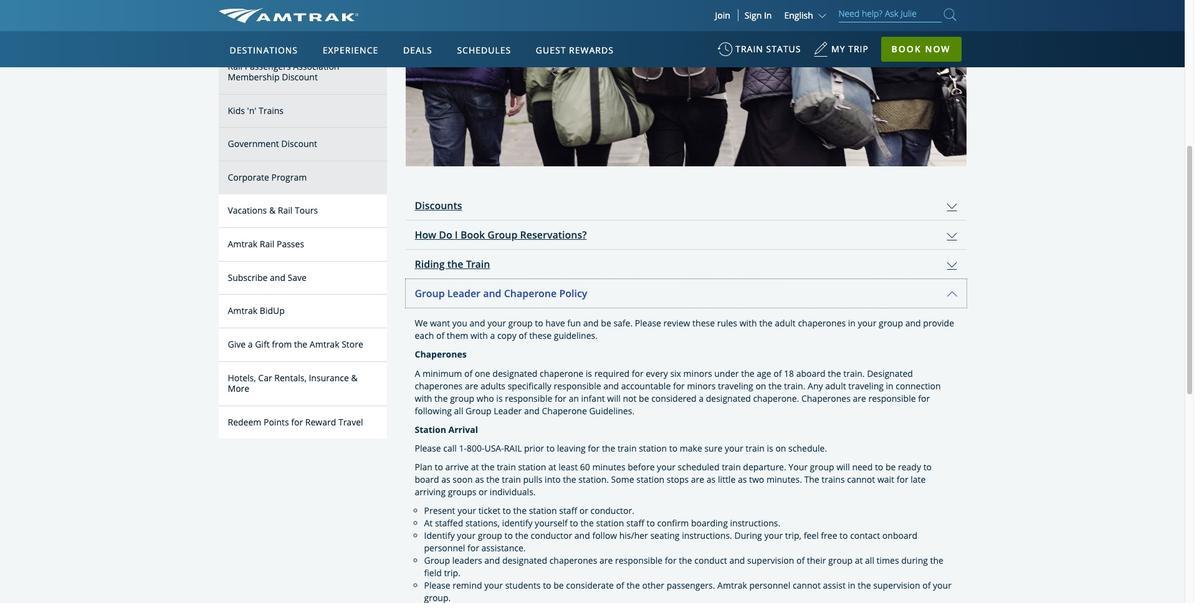 Task type: describe. For each thing, give the bounding box(es) containing it.
leaving
[[557, 442, 586, 454]]

0 horizontal spatial these
[[529, 330, 552, 342]]

to up assistance.
[[505, 530, 513, 542]]

wait
[[878, 474, 895, 485]]

trip.
[[444, 567, 461, 579]]

the right during
[[931, 555, 944, 567]]

more
[[228, 383, 249, 394]]

chaperones inside a minimum of one designated chaperone is required for every six minors under the age of 18 aboard the train. designated chaperones are adults specifically responsible and accountable for minors traveling on the train. any adult traveling in connection with the group who is responsible for an infant will not be considered a designated chaperone. chaperones are responsible for following all group leader and chaperone guidelines.
[[415, 380, 463, 392]]

identify
[[424, 530, 455, 542]]

my trip button
[[814, 37, 869, 68]]

to right students
[[543, 580, 551, 591]]

assistance.
[[482, 542, 526, 554]]

regions map image
[[265, 104, 564, 279]]

0 vertical spatial supervision
[[748, 555, 794, 567]]

are inside plan to arrive at the train station at least 60 minutes before your scheduled train departure. your group will need to be ready to board as soon as the train pulls into the station. some station stops are as little as two minutes. the trains cannot wait for late arriving groups or individuals.
[[691, 474, 705, 485]]

0 vertical spatial &
[[269, 204, 276, 216]]

& inside hotels, car rentals, insurance & more
[[351, 372, 358, 384]]

guest
[[536, 44, 566, 56]]

passengers
[[245, 60, 291, 72]]

the inside "element"
[[602, 442, 616, 454]]

to up identify
[[503, 505, 511, 517]]

station.
[[579, 474, 609, 485]]

rentals,
[[275, 372, 307, 384]]

usa-
[[485, 442, 504, 454]]

redeem points for reward travel
[[228, 416, 363, 428]]

plan to arrive at the train station at least 60 minutes before your scheduled train departure. your group will need to be ready to board as soon as the train pulls into the station. some station stops are as little as two minutes. the trains cannot wait for late arriving groups or individuals. element
[[406, 461, 967, 499]]

hotels, car rentals, insurance & more
[[228, 372, 358, 394]]

1 horizontal spatial train.
[[844, 368, 865, 379]]

1 horizontal spatial these
[[693, 318, 715, 329]]

scheduled
[[678, 461, 720, 473]]

of left 18
[[774, 368, 782, 379]]

feel
[[804, 530, 819, 542]]

to right "free"
[[840, 530, 848, 542]]

plan to arrive at the train station at least 60 minutes before your scheduled train departure. your group will need to be ready to board as soon as the train pulls into the station. some station stops are as little as two minutes. the trains cannot wait for late arriving groups or individuals.
[[415, 461, 932, 498]]

to right prior
[[547, 442, 555, 454]]

and right you
[[470, 318, 485, 329]]

trip
[[849, 43, 869, 55]]

during
[[735, 530, 762, 542]]

the
[[805, 474, 820, 485]]

destinations button
[[225, 33, 303, 68]]

please inside we want you and your group to have fun and be safe. please review these rules with the adult chaperones in your group and provide each of them with a copy of these guidelines.
[[635, 318, 661, 329]]

prior
[[524, 442, 544, 454]]

the down usa-
[[481, 461, 495, 473]]

Please enter your search item search field
[[839, 6, 942, 22]]

adult inside a minimum of one designated chaperone is required for every six minors under the age of 18 aboard the train. designated chaperones are adults specifically responsible and accountable for minors traveling on the train. any adult traveling in connection with the group who is responsible for an infant will not be considered a designated chaperone. chaperones are responsible for following all group leader and chaperone guidelines.
[[826, 380, 846, 392]]

be inside plan to arrive at the train station at least 60 minutes before your scheduled train departure. your group will need to be ready to board as soon as the train pulls into the station. some station stops are as little as two minutes. the trains cannot wait for late arriving groups or individuals.
[[886, 461, 896, 473]]

connection
[[896, 380, 941, 392]]

1 horizontal spatial supervision
[[874, 580, 921, 591]]

specifically
[[508, 380, 552, 392]]

individuals.
[[490, 486, 536, 498]]

2 vertical spatial rail
[[260, 238, 275, 250]]

train down the rail
[[497, 461, 516, 473]]

redeem points for reward travel link
[[219, 406, 387, 439]]

vacations & rail tours
[[228, 204, 318, 216]]

during
[[902, 555, 928, 567]]

a inside a minimum of one designated chaperone is required for every six minors under the age of 18 aboard the train. designated chaperones are adults specifically responsible and accountable for minors traveling on the train. any adult traveling in connection with the group who is responsible for an infant will not be considered a designated chaperone. chaperones are responsible for following all group leader and chaperone guidelines.
[[699, 392, 704, 404]]

make
[[447, 40, 477, 52]]

search icon image
[[944, 6, 957, 23]]

amtrak rail passes
[[228, 238, 304, 250]]

0 horizontal spatial is
[[496, 392, 503, 404]]

and right conduct at the bottom
[[730, 555, 745, 567]]

1 horizontal spatial at
[[549, 461, 557, 473]]

kids 'n' trains
[[228, 104, 284, 116]]

arrive
[[445, 461, 469, 473]]

redeem
[[228, 416, 261, 428]]

tours
[[295, 204, 318, 216]]

the left age
[[741, 368, 755, 379]]

yourself
[[535, 517, 568, 529]]

riding
[[415, 258, 445, 271]]

riding the train button
[[406, 250, 967, 279]]

the down identify
[[515, 530, 529, 542]]

the right assist
[[858, 580, 871, 591]]

train up departure.
[[746, 442, 765, 454]]

from
[[272, 339, 292, 350]]

1 horizontal spatial personnel
[[750, 580, 791, 591]]

a minimum of one designated chaperone is required for every six minors under the age of 18 aboard the train. designated chaperones are adults specifically responsible and accountable for minors traveling on the train. any adult traveling in connection with the group who is responsible for an infant will not be considered a designated chaperone. chaperones are responsible for following all group leader and chaperone guidelines. element
[[406, 368, 967, 417]]

sign in button
[[745, 9, 772, 21]]

amtrak down vacations
[[228, 238, 258, 250]]

1 vertical spatial minors
[[687, 380, 716, 392]]

adult inside we want you and your group to have fun and be safe. please review these rules with the adult chaperones in your group and provide each of them with a copy of these guidelines.
[[775, 318, 796, 329]]

join button
[[708, 9, 739, 21]]

amtrak image
[[219, 8, 358, 23]]

late
[[911, 474, 926, 485]]

guidelines.
[[589, 405, 635, 417]]

amtrak bidup link
[[219, 295, 387, 329]]

group inside a minimum of one designated chaperone is required for every six minors under the age of 18 aboard the train. designated chaperones are adults specifically responsible and accountable for minors traveling on the train. any adult traveling in connection with the group who is responsible for an infant will not be considered a designated chaperone. chaperones are responsible for following all group leader and chaperone guidelines.
[[450, 392, 475, 404]]

program
[[271, 172, 307, 183]]

1 as from the left
[[442, 474, 451, 485]]

the inside we want you and your group to have fun and be safe. please review these rules with the adult chaperones in your group and provide each of them with a copy of these guidelines.
[[760, 318, 773, 329]]

store
[[342, 339, 363, 350]]

rail inside rail passengers association membership discount
[[228, 60, 243, 72]]

arriving
[[415, 486, 446, 498]]

station down before
[[637, 474, 665, 485]]

field
[[424, 567, 442, 579]]

your
[[789, 461, 808, 473]]

the down least
[[563, 474, 576, 485]]

to up wait on the right of page
[[875, 461, 884, 473]]

4 as from the left
[[738, 474, 747, 485]]

membership
[[228, 71, 280, 83]]

join
[[715, 9, 731, 21]]

to up late at the right
[[924, 461, 932, 473]]

the up following
[[435, 392, 448, 404]]

government discount link
[[219, 128, 387, 162]]

minutes
[[593, 461, 626, 473]]

amtrak inside present your ticket to the station staff or conductor. at staffed stations, identify yourself to the station staff to confirm boarding instructions. identify your group to the conductor and follow his/her seating instructions. during your trip, feel free to contact onboard personnel for assistance. group leaders and designated chaperones are responsible for the conduct and supervision of their group at all times during the field trip. please remind your students to be considerate of the other passengers. amtrak personnel cannot assist in the supervision of your group.
[[718, 580, 747, 591]]

assist
[[823, 580, 846, 591]]

group inside group leader and chaperone policy button
[[415, 287, 445, 301]]

reward
[[305, 416, 336, 428]]

cannot inside present your ticket to the station staff or conductor. at staffed stations, identify yourself to the station staff to confirm boarding instructions. identify your group to the conductor and follow his/her seating instructions. during your trip, feel free to contact onboard personnel for assistance. group leaders and designated chaperones are responsible for the conduct and supervision of their group at all times during the field trip. please remind your students to be considerate of the other passengers. amtrak personnel cannot assist in the supervision of your group.
[[793, 580, 821, 591]]

chaperones inside we want you and your group to have fun and be safe. please review these rules with the adult chaperones in your group and provide each of them with a copy of these guidelines.
[[798, 318, 846, 329]]

the up follow on the bottom of the page
[[581, 517, 594, 529]]

0 vertical spatial minors
[[684, 368, 712, 379]]

amtrak left bidup
[[228, 305, 258, 317]]

your inside "element"
[[725, 442, 744, 454]]

0 vertical spatial with
[[740, 318, 757, 329]]

train up individuals.
[[502, 474, 521, 485]]

how do i book group reservations?
[[415, 228, 587, 242]]

train up before
[[618, 442, 637, 454]]

kids 'n' trains link
[[219, 94, 387, 128]]

to up seating
[[647, 517, 655, 529]]

the up 'chaperone.'
[[769, 380, 782, 392]]

station up pulls
[[518, 461, 546, 473]]

group leader and chaperone policy
[[415, 287, 588, 301]]

under
[[715, 368, 739, 379]]

to left make
[[669, 442, 678, 454]]

book
[[892, 43, 922, 55]]

remind
[[453, 580, 482, 591]]

stations,
[[466, 517, 500, 529]]

and left provide
[[906, 318, 921, 329]]

seating
[[651, 530, 680, 542]]

before
[[628, 461, 655, 473]]

responsible inside present your ticket to the station staff or conductor. at staffed stations, identify yourself to the station staff to confirm boarding instructions. identify your group to the conductor and follow his/her seating instructions. during your trip, feel free to contact onboard personnel for assistance. group leaders and designated chaperones are responsible for the conduct and supervision of their group at all times during the field trip. please remind your students to be considerate of the other passengers. amtrak personnel cannot assist in the supervision of your group.
[[615, 555, 663, 567]]

station up yourself
[[529, 505, 557, 517]]

at inside present your ticket to the station staff or conductor. at staffed stations, identify yourself to the station staff to confirm boarding instructions. identify your group to the conductor and follow his/her seating instructions. during your trip, feel free to contact onboard personnel for assistance. group leaders and designated chaperones are responsible for the conduct and supervision of their group at all times during the field trip. please remind your students to be considerate of the other passengers. amtrak personnel cannot assist in the supervision of your group.
[[855, 555, 863, 567]]

discount inside rail passengers association membership discount
[[282, 71, 318, 83]]

0 vertical spatial designated
[[493, 368, 538, 379]]

group down stations,
[[478, 530, 502, 542]]

association
[[293, 60, 339, 72]]

a left gift
[[248, 339, 253, 350]]

confirm
[[657, 517, 689, 529]]

1 vertical spatial instructions.
[[682, 530, 732, 542]]

leader inside button
[[447, 287, 481, 301]]

and left follow on the bottom of the page
[[575, 530, 590, 542]]

we want you and your group to have fun and be safe. please review these rules with the adult chaperones in your group and provide each of them with a copy of these guidelines. element
[[406, 318, 967, 343]]

accountable
[[621, 380, 671, 392]]

subscribe and save link
[[219, 262, 387, 295]]

policy
[[559, 287, 588, 301]]

a minimum of one designated chaperone is required for every six minors under the age of 18 aboard the train. designated chaperones are adults specifically responsible and accountable for minors traveling on the train. any adult traveling in connection with the group who is responsible for an infant will not be considered a designated chaperone. chaperones are responsible for following all group leader and chaperone guidelines.
[[415, 368, 941, 417]]

designated inside present your ticket to the station staff or conductor. at staffed stations, identify yourself to the station staff to confirm boarding instructions. identify your group to the conductor and follow his/her seating instructions. during your trip, feel free to contact onboard personnel for assistance. group leaders and designated chaperones are responsible for the conduct and supervision of their group at all times during the field trip. please remind your students to be considerate of the other passengers. amtrak personnel cannot assist in the supervision of your group.
[[502, 555, 547, 567]]

and down required
[[604, 380, 619, 392]]

for up the leaders on the bottom left of page
[[468, 542, 479, 554]]

we want you and your group to have fun and be safe. please review these rules with the adult chaperones in your group and provide each of them with a copy of these guidelines.
[[415, 318, 955, 342]]

of left the their
[[797, 555, 805, 567]]

1 vertical spatial staff
[[627, 517, 645, 529]]

chaperone inside a minimum of one designated chaperone is required for every six minors under the age of 18 aboard the train. designated chaperones are adults specifically responsible and accountable for minors traveling on the train. any adult traveling in connection with the group who is responsible for an infant will not be considered a designated chaperone. chaperones are responsible for following all group leader and chaperone guidelines.
[[542, 405, 587, 417]]

call
[[443, 442, 457, 454]]

students
[[505, 580, 541, 591]]

station down the conductor.
[[596, 517, 624, 529]]

government
[[228, 138, 279, 150]]

departure.
[[743, 461, 787, 473]]

2 traveling from the left
[[849, 380, 884, 392]]

cannot inside plan to arrive at the train station at least 60 minutes before your scheduled train departure. your group will need to be ready to board as soon as the train pulls into the station. some station stops are as little as two minutes. the trains cannot wait for late arriving groups or individuals.
[[847, 474, 875, 485]]

0 horizontal spatial personnel
[[424, 542, 465, 554]]

want
[[430, 318, 450, 329]]

the up identify
[[513, 505, 527, 517]]

'n'
[[247, 104, 256, 116]]

have
[[546, 318, 565, 329]]

the up individuals.
[[486, 474, 500, 485]]

guidelines.
[[554, 330, 598, 342]]

bidup
[[260, 305, 285, 317]]

to inside we want you and your group to have fun and be safe. please review these rules with the adult chaperones in your group and provide each of them with a copy of these guidelines.
[[535, 318, 543, 329]]

1 vertical spatial with
[[471, 330, 488, 342]]

is inside "element"
[[767, 442, 774, 454]]



Task type: locate. For each thing, give the bounding box(es) containing it.
group right book on the top of page
[[488, 228, 518, 242]]

1 horizontal spatial traveling
[[849, 380, 884, 392]]

responsible
[[554, 380, 601, 392], [505, 392, 553, 404], [869, 392, 916, 404], [615, 555, 663, 567]]

0 horizontal spatial staff
[[559, 505, 577, 517]]

cannot down the their
[[793, 580, 821, 591]]

0 horizontal spatial or
[[479, 486, 488, 498]]

group inside present your ticket to the station staff or conductor. at staffed stations, identify yourself to the station staff to confirm boarding instructions. identify your group to the conductor and follow his/her seating instructions. during your trip, feel free to contact onboard personnel for assistance. group leaders and designated chaperones are responsible for the conduct and supervision of their group at all times during the field trip. please remind your students to be considerate of the other passengers. amtrak personnel cannot assist in the supervision of your group.
[[424, 555, 450, 567]]

all for at
[[865, 555, 875, 567]]

0 vertical spatial or
[[479, 486, 488, 498]]

1 vertical spatial designated
[[706, 392, 751, 404]]

aboard
[[797, 368, 826, 379]]

3 as from the left
[[707, 474, 716, 485]]

amtrak rail passes link
[[219, 228, 387, 262]]

present
[[424, 505, 455, 517]]

traveling down under
[[718, 380, 754, 392]]

discounts button
[[406, 192, 967, 220]]

responsible up an
[[554, 380, 601, 392]]

vacations
[[228, 204, 267, 216]]

of right considerate
[[616, 580, 625, 591]]

1 horizontal spatial &
[[351, 372, 358, 384]]

the left 'train'
[[448, 258, 464, 271]]

for down seating
[[665, 555, 677, 567]]

of
[[436, 330, 445, 342], [519, 330, 527, 342], [464, 368, 473, 379], [774, 368, 782, 379], [797, 555, 805, 567], [616, 580, 625, 591], [923, 580, 931, 591]]

& right vacations
[[269, 204, 276, 216]]

will up trains
[[837, 461, 850, 473]]

chaperones up minimum
[[415, 349, 467, 361]]

rewards
[[569, 44, 614, 56]]

be inside we want you and your group to have fun and be safe. please review these rules with the adult chaperones in your group and provide each of them with a copy of these guidelines.
[[601, 318, 611, 329]]

0 horizontal spatial at
[[471, 461, 479, 473]]

1 horizontal spatial staff
[[627, 517, 645, 529]]

and inside button
[[483, 287, 502, 301]]

2 as from the left
[[475, 474, 484, 485]]

1 vertical spatial travel
[[338, 416, 363, 428]]

staffed
[[435, 517, 463, 529]]

schedules
[[457, 44, 511, 56]]

chaperones
[[798, 318, 846, 329], [415, 380, 463, 392], [550, 555, 598, 567]]

for left an
[[555, 392, 567, 404]]

for right points
[[291, 416, 303, 428]]

a
[[480, 40, 487, 52], [490, 330, 495, 342], [248, 339, 253, 350], [699, 392, 704, 404]]

1 horizontal spatial on
[[776, 442, 786, 454]]

chaperones down any
[[802, 392, 851, 404]]

give a gift from the amtrak store
[[228, 339, 363, 350]]

all inside present your ticket to the station staff or conductor. at staffed stations, identify yourself to the station staff to confirm boarding instructions. identify your group to the conductor and follow his/her seating instructions. during your trip, feel free to contact onboard personnel for assistance. group leaders and designated chaperones are responsible for the conduct and supervision of their group at all times during the field trip. please remind your students to be considerate of the other passengers. amtrak personnel cannot assist in the supervision of your group.
[[865, 555, 875, 567]]

are inside present your ticket to the station staff or conductor. at staffed stations, identify yourself to the station staff to confirm boarding instructions. identify your group to the conductor and follow his/her seating instructions. during your trip, feel free to contact onboard personnel for assistance. group leaders and designated chaperones are responsible for the conduct and supervision of their group at all times during the field trip. please remind your students to be considerate of the other passengers. amtrak personnel cannot assist in the supervision of your group.
[[600, 555, 613, 567]]

passes
[[277, 238, 304, 250]]

1 vertical spatial cannot
[[793, 580, 821, 591]]

1 vertical spatial will
[[837, 461, 850, 473]]

to right plan
[[435, 461, 443, 473]]

0 vertical spatial on
[[756, 380, 766, 392]]

0 vertical spatial in
[[848, 318, 856, 329]]

trains
[[259, 104, 284, 116]]

in
[[764, 9, 772, 21]]

0 vertical spatial personnel
[[424, 542, 465, 554]]

800-
[[467, 442, 485, 454]]

0 vertical spatial discount
[[282, 71, 318, 83]]

your inside plan to arrive at the train station at least 60 minutes before your scheduled train departure. your group will need to be ready to board as soon as the train pulls into the station. some station stops are as little as two minutes. the trains cannot wait for late arriving groups or individuals.
[[657, 461, 676, 473]]

personnel down identify
[[424, 542, 465, 554]]

0 horizontal spatial train.
[[784, 380, 806, 392]]

0 horizontal spatial cannot
[[793, 580, 821, 591]]

station
[[415, 424, 446, 436]]

please call 1-800-usa-rail prior to leaving for the train station to make sure your train is on schedule. element
[[406, 442, 967, 455]]

leader inside a minimum of one designated chaperone is required for every six minors under the age of 18 aboard the train. designated chaperones are adults specifically responsible and accountable for minors traveling on the train. any adult traveling in connection with the group who is responsible for an infant will not be considered a designated chaperone. chaperones are responsible for following all group leader and chaperone guidelines.
[[494, 405, 522, 417]]

at up into
[[549, 461, 557, 473]]

rail left passengers
[[228, 60, 243, 72]]

group up the "field"
[[424, 555, 450, 567]]

0 vertical spatial adult
[[775, 318, 796, 329]]

group inside plan to arrive at the train station at least 60 minutes before your scheduled train departure. your group will need to be ready to board as soon as the train pulls into the station. some station stops are as little as two minutes. the trains cannot wait for late arriving groups or individuals.
[[810, 461, 835, 473]]

riding the train
[[415, 258, 490, 271]]

the up minutes
[[602, 442, 616, 454]]

sign
[[745, 9, 762, 21]]

one
[[475, 368, 490, 379]]

supervision down during
[[748, 555, 794, 567]]

0 horizontal spatial will
[[607, 392, 621, 404]]

chaperone.
[[753, 392, 799, 404]]

insurance
[[309, 372, 349, 384]]

group inside how do i book group reservations? button
[[488, 228, 518, 242]]

minutes.
[[767, 474, 802, 485]]

0 vertical spatial chaperones
[[415, 349, 467, 361]]

group down "who"
[[466, 405, 492, 417]]

2 horizontal spatial at
[[855, 555, 863, 567]]

0 horizontal spatial rail
[[228, 60, 243, 72]]

chaperone inside button
[[504, 287, 557, 301]]

or left the conductor.
[[580, 505, 589, 517]]

with up following
[[415, 392, 432, 404]]

an
[[569, 392, 579, 404]]

and down 'train'
[[483, 287, 502, 301]]

we
[[415, 318, 428, 329]]

0 vertical spatial will
[[607, 392, 621, 404]]

for up accountable
[[632, 368, 644, 379]]

chaperones up 'aboard'
[[798, 318, 846, 329]]

adult up 18
[[775, 318, 796, 329]]

or inside present your ticket to the station staff or conductor. at staffed stations, identify yourself to the station staff to confirm boarding instructions. identify your group to the conductor and follow his/her seating instructions. during your trip, feel free to contact onboard personnel for assistance. group leaders and designated chaperones are responsible for the conduct and supervision of their group at all times during the field trip. please remind your students to be considerate of the other passengers. amtrak personnel cannot assist in the supervision of your group.
[[580, 505, 589, 517]]

other
[[642, 580, 665, 591]]

group right the their
[[829, 555, 853, 567]]

0 horizontal spatial chaperones
[[415, 380, 463, 392]]

make a group travel request
[[447, 40, 620, 52]]

times
[[877, 555, 899, 567]]

chaperones up considerate
[[550, 555, 598, 567]]

2 horizontal spatial is
[[767, 442, 774, 454]]

of down want
[[436, 330, 445, 342]]

1 horizontal spatial leader
[[494, 405, 522, 417]]

these down have
[[529, 330, 552, 342]]

conductor.
[[591, 505, 635, 517]]

1 vertical spatial &
[[351, 372, 358, 384]]

0 vertical spatial rail
[[228, 60, 243, 72]]

for inside "element"
[[588, 442, 600, 454]]

1 horizontal spatial rail
[[260, 238, 275, 250]]

gift
[[255, 339, 270, 350]]

adults
[[481, 380, 506, 392]]

2 vertical spatial with
[[415, 392, 432, 404]]

travel
[[531, 40, 569, 52], [338, 416, 363, 428]]

group up "copy"
[[508, 318, 533, 329]]

please inside "element"
[[415, 442, 441, 454]]

in inside present your ticket to the station staff or conductor. at staffed stations, identify yourself to the station staff to confirm boarding instructions. identify your group to the conductor and follow his/her seating instructions. during your trip, feel free to contact onboard personnel for assistance. group leaders and designated chaperones are responsible for the conduct and supervision of their group at all times during the field trip. please remind your students to be considerate of the other passengers. amtrak personnel cannot assist in the supervision of your group.
[[848, 580, 856, 591]]

0 vertical spatial chaperone
[[504, 287, 557, 301]]

be left considerate
[[554, 580, 564, 591]]

1 vertical spatial or
[[580, 505, 589, 517]]

station inside "element"
[[639, 442, 667, 454]]

rail left the tours
[[278, 204, 293, 216]]

group inside make a group travel request link
[[491, 40, 528, 52]]

points
[[264, 416, 289, 428]]

group left provide
[[879, 318, 903, 329]]

2 horizontal spatial rail
[[278, 204, 293, 216]]

of right "copy"
[[519, 330, 527, 342]]

or up ticket
[[479, 486, 488, 498]]

0 horizontal spatial travel
[[338, 416, 363, 428]]

train up little
[[722, 461, 741, 473]]

0 vertical spatial staff
[[559, 505, 577, 517]]

1 horizontal spatial chaperones
[[802, 392, 851, 404]]

18
[[784, 368, 794, 379]]

will up guidelines.
[[607, 392, 621, 404]]

please inside present your ticket to the station staff or conductor. at staffed stations, identify yourself to the station staff to confirm boarding instructions. identify your group to the conductor and follow his/her seating instructions. during your trip, feel free to contact onboard personnel for assistance. group leaders and designated chaperones are responsible for the conduct and supervision of their group at all times during the field trip. please remind your students to be considerate of the other passengers. amtrak personnel cannot assist in the supervision of your group.
[[424, 580, 451, 591]]

rail
[[228, 60, 243, 72], [278, 204, 293, 216], [260, 238, 275, 250]]

responsible down designated
[[869, 392, 916, 404]]

is up departure.
[[767, 442, 774, 454]]

be up wait on the right of page
[[886, 461, 896, 473]]

the left the other
[[627, 580, 640, 591]]

for down ready on the right bottom of the page
[[897, 474, 909, 485]]

request
[[573, 40, 620, 52]]

1 vertical spatial chaperone
[[542, 405, 587, 417]]

2 horizontal spatial with
[[740, 318, 757, 329]]

application
[[265, 104, 564, 279], [406, 192, 967, 604]]

a right make
[[480, 40, 487, 52]]

book now
[[892, 43, 951, 55]]

as
[[442, 474, 451, 485], [475, 474, 484, 485], [707, 474, 716, 485], [738, 474, 747, 485]]

cannot down need
[[847, 474, 875, 485]]

1 vertical spatial in
[[886, 380, 894, 392]]

0 vertical spatial leader
[[447, 287, 481, 301]]

0 horizontal spatial with
[[415, 392, 432, 404]]

adult right any
[[826, 380, 846, 392]]

and down assistance.
[[485, 555, 500, 567]]

1 horizontal spatial or
[[580, 505, 589, 517]]

schedule.
[[789, 442, 827, 454]]

give
[[228, 339, 246, 350]]

station up before
[[639, 442, 667, 454]]

deals
[[403, 44, 433, 56]]

amtrak down conduct at the bottom
[[718, 580, 747, 591]]

group down riding
[[415, 287, 445, 301]]

1 vertical spatial rail
[[278, 204, 293, 216]]

the right the from
[[294, 339, 307, 350]]

1 vertical spatial train.
[[784, 380, 806, 392]]

for inside plan to arrive at the train station at least 60 minutes before your scheduled train departure. your group will need to be ready to board as soon as the train pulls into the station. some station stops are as little as two minutes. the trains cannot wait for late arriving groups or individuals.
[[897, 474, 909, 485]]

two
[[749, 474, 765, 485]]

0 vertical spatial these
[[693, 318, 715, 329]]

be inside present your ticket to the station staff or conductor. at staffed stations, identify yourself to the station staff to confirm boarding instructions. identify your group to the conductor and follow his/her seating instructions. during your trip, feel free to contact onboard personnel for assistance. group leaders and designated chaperones are responsible for the conduct and supervision of their group at all times during the field trip. please remind your students to be considerate of the other passengers. amtrak personnel cannot assist in the supervision of your group.
[[554, 580, 564, 591]]

passengers.
[[667, 580, 715, 591]]

each
[[415, 330, 434, 342]]

2 vertical spatial designated
[[502, 555, 547, 567]]

rules
[[717, 318, 738, 329]]

for down connection
[[918, 392, 930, 404]]

0 horizontal spatial chaperones
[[415, 349, 467, 361]]

a inside we want you and your group to have fun and be safe. please review these rules with the adult chaperones in your group and provide each of them with a copy of these guidelines.
[[490, 330, 495, 342]]

the inside button
[[448, 258, 464, 271]]

0 horizontal spatial &
[[269, 204, 276, 216]]

&
[[269, 204, 276, 216], [351, 372, 358, 384]]

0 vertical spatial instructions.
[[730, 517, 781, 529]]

for down six
[[673, 380, 685, 392]]

be
[[601, 318, 611, 329], [639, 392, 649, 404], [886, 461, 896, 473], [554, 580, 564, 591]]

cannot
[[847, 474, 875, 485], [793, 580, 821, 591]]

and inside "link"
[[270, 272, 286, 283]]

identify
[[502, 517, 533, 529]]

group left "who"
[[450, 392, 475, 404]]

chaperones inside present your ticket to the station staff or conductor. at staffed stations, identify yourself to the station staff to confirm boarding instructions. identify your group to the conductor and follow his/her seating instructions. during your trip, feel free to contact onboard personnel for assistance. group leaders and designated chaperones are responsible for the conduct and supervision of their group at all times during the field trip. please remind your students to be considerate of the other passengers. amtrak personnel cannot assist in the supervision of your group.
[[550, 555, 598, 567]]

instructions. down boarding
[[682, 530, 732, 542]]

1 horizontal spatial cannot
[[847, 474, 875, 485]]

1 vertical spatial supervision
[[874, 580, 921, 591]]

0 vertical spatial chaperones
[[798, 318, 846, 329]]

discount down 'kids 'n' trains' link
[[281, 138, 317, 150]]

application inside banner
[[265, 104, 564, 279]]

be inside a minimum of one designated chaperone is required for every six minors under the age of 18 aboard the train. designated chaperones are adults specifically responsible and accountable for minors traveling on the train. any adult traveling in connection with the group who is responsible for an infant will not be considered a designated chaperone. chaperones are responsible for following all group leader and chaperone guidelines.
[[639, 392, 649, 404]]

amtrak
[[228, 238, 258, 250], [228, 305, 258, 317], [310, 339, 339, 350], [718, 580, 747, 591]]

at down the contact
[[855, 555, 863, 567]]

1 horizontal spatial is
[[586, 368, 592, 379]]

required
[[595, 368, 630, 379]]

chaperone down an
[[542, 405, 587, 417]]

chaperones
[[415, 349, 467, 361], [802, 392, 851, 404]]

experience button
[[318, 33, 384, 68]]

deals button
[[398, 33, 437, 68]]

train status
[[736, 43, 801, 55]]

with right them
[[471, 330, 488, 342]]

1 vertical spatial discount
[[281, 138, 317, 150]]

0 horizontal spatial on
[[756, 380, 766, 392]]

rail left passes on the top left of the page
[[260, 238, 275, 250]]

little
[[718, 474, 736, 485]]

1 horizontal spatial with
[[471, 330, 488, 342]]

1 vertical spatial chaperones
[[802, 392, 851, 404]]

provide
[[923, 318, 955, 329]]

to right yourself
[[570, 517, 578, 529]]

in inside we want you and your group to have fun and be safe. please review these rules with the adult chaperones in your group and provide each of them with a copy of these guidelines.
[[848, 318, 856, 329]]

1 vertical spatial chaperones
[[415, 380, 463, 392]]

1 vertical spatial personnel
[[750, 580, 791, 591]]

1 vertical spatial adult
[[826, 380, 846, 392]]

my
[[832, 43, 846, 55]]

their
[[807, 555, 826, 567]]

0 horizontal spatial leader
[[447, 287, 481, 301]]

group up the at the bottom of page
[[810, 461, 835, 473]]

his/her
[[620, 530, 648, 542]]

for up 60
[[588, 442, 600, 454]]

group inside a minimum of one designated chaperone is required for every six minors under the age of 18 aboard the train. designated chaperones are adults specifically responsible and accountable for minors traveling on the train. any adult traveling in connection with the group who is responsible for an infant will not be considered a designated chaperone. chaperones are responsible for following all group leader and chaperone guidelines.
[[466, 405, 492, 417]]

1 vertical spatial is
[[496, 392, 503, 404]]

the left conduct at the bottom
[[679, 555, 692, 567]]

1 vertical spatial please
[[415, 442, 441, 454]]

every
[[646, 368, 668, 379]]

all inside a minimum of one designated chaperone is required for every six minors under the age of 18 aboard the train. designated chaperones are adults specifically responsible and accountable for minors traveling on the train. any adult traveling in connection with the group who is responsible for an infant will not be considered a designated chaperone. chaperones are responsible for following all group leader and chaperone guidelines.
[[454, 405, 463, 417]]

subscribe and save
[[228, 272, 307, 283]]

1 horizontal spatial will
[[837, 461, 850, 473]]

2 vertical spatial please
[[424, 580, 451, 591]]

1 horizontal spatial adult
[[826, 380, 846, 392]]

0 vertical spatial cannot
[[847, 474, 875, 485]]

rail passengers association membership discount
[[228, 60, 339, 83]]

will inside a minimum of one designated chaperone is required for every six minors under the age of 18 aboard the train. designated chaperones are adults specifically responsible and accountable for minors traveling on the train. any adult traveling in connection with the group who is responsible for an infant will not be considered a designated chaperone. chaperones are responsible for following all group leader and chaperone guidelines.
[[607, 392, 621, 404]]

pulls
[[523, 474, 543, 485]]

application containing discounts
[[406, 192, 967, 604]]

government discount
[[228, 138, 317, 150]]

of left one
[[464, 368, 473, 379]]

will inside plan to arrive at the train station at least 60 minutes before your scheduled train departure. your group will need to be ready to board as soon as the train pulls into the station. some station stops are as little as two minutes. the trains cannot wait for late arriving groups or individuals.
[[837, 461, 850, 473]]

2 vertical spatial chaperones
[[550, 555, 598, 567]]

train
[[736, 43, 764, 55]]

banner
[[0, 0, 1185, 288]]

the right 'aboard'
[[828, 368, 841, 379]]

2 horizontal spatial chaperones
[[798, 318, 846, 329]]

personnel
[[424, 542, 465, 554], [750, 580, 791, 591]]

group left guest
[[491, 40, 528, 52]]

of down during
[[923, 580, 931, 591]]

1 horizontal spatial travel
[[531, 40, 569, 52]]

60
[[580, 461, 590, 473]]

amtrak left store
[[310, 339, 339, 350]]

and down specifically
[[524, 405, 540, 417]]

book
[[461, 228, 485, 242]]

chaperones down minimum
[[415, 380, 463, 392]]

chaperones inside a minimum of one designated chaperone is required for every six minors under the age of 18 aboard the train. designated chaperones are adults specifically responsible and accountable for minors traveling on the train. any adult traveling in connection with the group who is responsible for an infant will not be considered a designated chaperone. chaperones are responsible for following all group leader and chaperone guidelines.
[[802, 392, 851, 404]]

1 horizontal spatial all
[[865, 555, 875, 567]]

or inside plan to arrive at the train station at least 60 minutes before your scheduled train departure. your group will need to be ready to board as soon as the train pulls into the station. some station stops are as little as two minutes. the trains cannot wait for late arriving groups or individuals.
[[479, 486, 488, 498]]

0 horizontal spatial all
[[454, 405, 463, 417]]

1 horizontal spatial chaperones
[[550, 555, 598, 567]]

i
[[455, 228, 458, 242]]

designated up specifically
[[493, 368, 538, 379]]

on inside a minimum of one designated chaperone is required for every six minors under the age of 18 aboard the train. designated chaperones are adults specifically responsible and accountable for minors traveling on the train. any adult traveling in connection with the group who is responsible for an infant will not be considered a designated chaperone. chaperones are responsible for following all group leader and chaperone guidelines.
[[756, 380, 766, 392]]

schedules link
[[452, 31, 516, 67]]

0 vertical spatial train.
[[844, 368, 865, 379]]

0 horizontal spatial adult
[[775, 318, 796, 329]]

in inside a minimum of one designated chaperone is required for every six minors under the age of 18 aboard the train. designated chaperones are adults specifically responsible and accountable for minors traveling on the train. any adult traveling in connection with the group who is responsible for an infant will not be considered a designated chaperone. chaperones are responsible for following all group leader and chaperone guidelines.
[[886, 380, 894, 392]]

sure
[[705, 442, 723, 454]]

1 vertical spatial all
[[865, 555, 875, 567]]

guest rewards button
[[531, 33, 619, 68]]

and right fun
[[583, 318, 599, 329]]

please down station
[[415, 442, 441, 454]]

as left little
[[707, 474, 716, 485]]

0 vertical spatial all
[[454, 405, 463, 417]]

sign in
[[745, 9, 772, 21]]

all for following
[[454, 405, 463, 417]]

0 vertical spatial is
[[586, 368, 592, 379]]

with inside a minimum of one designated chaperone is required for every six minors under the age of 18 aboard the train. designated chaperones are adults specifically responsible and accountable for minors traveling on the train. any adult traveling in connection with the group who is responsible for an infant will not be considered a designated chaperone. chaperones are responsible for following all group leader and chaperone guidelines.
[[415, 392, 432, 404]]

now
[[925, 43, 951, 55]]

car
[[258, 372, 272, 384]]

age
[[757, 368, 772, 379]]

1 traveling from the left
[[718, 380, 754, 392]]

please right 'safe.'
[[635, 318, 661, 329]]

rail passengers association membership discount link
[[219, 50, 387, 94]]

group leader and chaperone policy button
[[406, 280, 967, 308]]

need
[[852, 461, 873, 473]]

on inside "element"
[[776, 442, 786, 454]]

responsible down specifically
[[505, 392, 553, 404]]

1 vertical spatial on
[[776, 442, 786, 454]]

supervision
[[748, 555, 794, 567], [874, 580, 921, 591]]

0 horizontal spatial supervision
[[748, 555, 794, 567]]

adult
[[775, 318, 796, 329], [826, 380, 846, 392]]

banner containing join
[[0, 0, 1185, 288]]

is left required
[[586, 368, 592, 379]]

minors right six
[[684, 368, 712, 379]]

2 vertical spatial is
[[767, 442, 774, 454]]

following
[[415, 405, 452, 417]]

at up soon
[[471, 461, 479, 473]]



Task type: vqa. For each thing, say whether or not it's contained in the screenshot.
Coast
no



